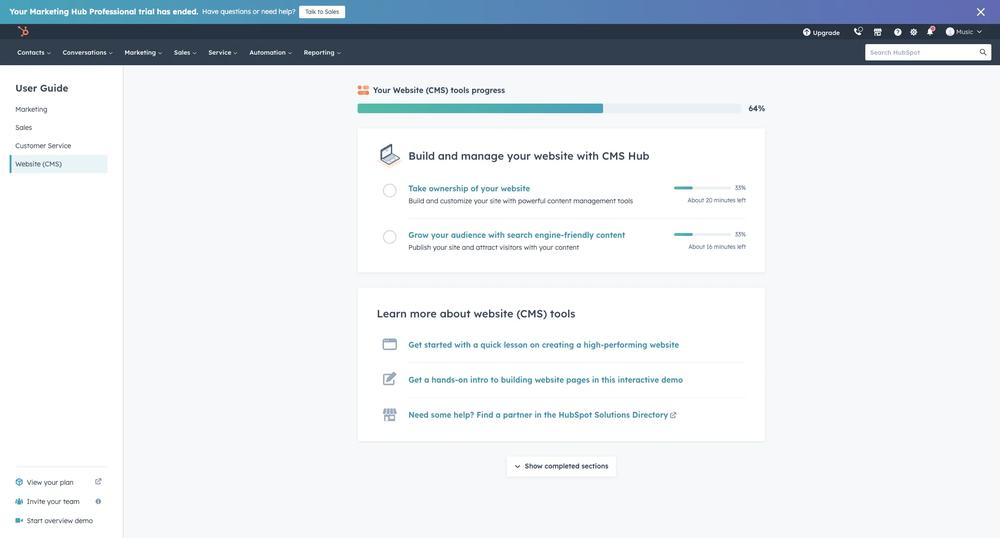 Task type: locate. For each thing, give the bounding box(es) containing it.
tools up creating
[[550, 307, 576, 320]]

0 vertical spatial link opens in a new window image
[[670, 410, 677, 422]]

0 vertical spatial marketing
[[30, 7, 69, 16]]

performing
[[604, 340, 648, 349]]

help? left the find
[[454, 410, 474, 420]]

left
[[737, 197, 746, 204], [737, 243, 746, 250]]

marketing down trial
[[125, 48, 158, 56]]

build down take
[[409, 197, 424, 205]]

attract
[[476, 243, 498, 252]]

0 horizontal spatial demo
[[75, 516, 93, 525]]

need some help? find a partner in the hubspot solutions directory link
[[409, 410, 678, 422]]

on left intro
[[458, 375, 468, 384]]

start overview demo
[[27, 516, 93, 525]]

minutes
[[714, 197, 736, 204], [714, 243, 736, 250]]

1 vertical spatial (cms)
[[43, 160, 62, 168]]

1 horizontal spatial your
[[373, 85, 391, 95]]

find
[[477, 410, 493, 420]]

customer
[[15, 141, 46, 150]]

0 vertical spatial [object object] complete progress bar
[[674, 186, 693, 189]]

2 get from the top
[[409, 375, 422, 384]]

0 horizontal spatial sales
[[15, 123, 32, 132]]

on
[[530, 340, 540, 349], [458, 375, 468, 384]]

menu
[[796, 24, 989, 39]]

to right intro
[[491, 375, 499, 384]]

1 vertical spatial your
[[373, 85, 391, 95]]

marketing button
[[10, 100, 107, 118]]

2 vertical spatial marketing
[[15, 105, 47, 114]]

notifications image
[[926, 28, 935, 37]]

0 horizontal spatial website
[[15, 160, 41, 168]]

2 vertical spatial tools
[[550, 307, 576, 320]]

greg robinson image
[[946, 27, 955, 36]]

0 vertical spatial in
[[592, 375, 599, 384]]

get for get started with a quick lesson on creating a high-performing website
[[409, 340, 422, 349]]

help? inside need some help? find a partner in the hubspot solutions directory link
[[454, 410, 474, 420]]

2 vertical spatial (cms)
[[517, 307, 547, 320]]

hub right cms
[[628, 149, 650, 163]]

progress
[[472, 85, 505, 95]]

search button
[[975, 44, 992, 60]]

build
[[409, 149, 435, 163], [409, 197, 424, 205]]

1 [object object] complete progress bar from the top
[[674, 186, 693, 189]]

service link
[[203, 39, 244, 65]]

hands-
[[432, 375, 458, 384]]

hubspot
[[559, 410, 592, 420]]

1 vertical spatial minutes
[[714, 243, 736, 250]]

1 vertical spatial on
[[458, 375, 468, 384]]

link opens in a new window image inside need some help? find a partner in the hubspot solutions directory link
[[670, 410, 677, 422]]

sales
[[325, 8, 339, 15], [174, 48, 192, 56], [15, 123, 32, 132]]

marketing inside button
[[15, 105, 47, 114]]

and inside grow your audience with search engine-friendly content publish your site and attract visitors with your content
[[462, 243, 474, 252]]

1 vertical spatial marketing
[[125, 48, 158, 56]]

about 16 minutes left
[[689, 243, 746, 250]]

0 horizontal spatial your
[[10, 7, 27, 16]]

1 vertical spatial service
[[48, 141, 71, 150]]

0 horizontal spatial help?
[[279, 7, 296, 16]]

1 horizontal spatial link opens in a new window image
[[670, 410, 677, 422]]

2 vertical spatial and
[[462, 243, 474, 252]]

customer service
[[15, 141, 71, 150]]

more
[[410, 307, 437, 320]]

1 horizontal spatial help?
[[454, 410, 474, 420]]

minutes right 16
[[714, 243, 736, 250]]

friendly
[[564, 230, 594, 240]]

demo down "team"
[[75, 516, 93, 525]]

sales right talk on the left of the page
[[325, 8, 339, 15]]

2 build from the top
[[409, 197, 424, 205]]

high-
[[584, 340, 604, 349]]

0 vertical spatial 33%
[[735, 184, 746, 191]]

hub
[[71, 7, 87, 16], [628, 149, 650, 163]]

your
[[507, 149, 531, 163], [481, 184, 499, 193], [474, 197, 488, 205], [431, 230, 449, 240], [433, 243, 447, 252], [539, 243, 553, 252], [44, 478, 58, 487], [47, 497, 61, 506]]

0 vertical spatial content
[[548, 197, 572, 205]]

1 vertical spatial content
[[596, 230, 625, 240]]

link opens in a new window image
[[670, 412, 677, 420], [95, 479, 102, 486]]

site inside grow your audience with search engine-friendly content publish your site and attract visitors with your content
[[449, 243, 460, 252]]

0 vertical spatial about
[[688, 197, 704, 204]]

0 horizontal spatial on
[[458, 375, 468, 384]]

partner
[[503, 410, 532, 420]]

0 vertical spatial link opens in a new window image
[[670, 412, 677, 420]]

help image
[[894, 28, 902, 37]]

view your plan
[[27, 478, 74, 487]]

1 horizontal spatial sales
[[174, 48, 192, 56]]

about
[[440, 307, 471, 320]]

0 vertical spatial build
[[409, 149, 435, 163]]

build up take
[[409, 149, 435, 163]]

your for your marketing hub professional trial has ended. have questions or need help?
[[10, 7, 27, 16]]

on right lesson
[[530, 340, 540, 349]]

take ownership of your website build and customize your site with powerful content management tools
[[409, 184, 633, 205]]

some
[[431, 410, 451, 420]]

with left cms
[[577, 149, 599, 163]]

0 horizontal spatial tools
[[451, 85, 469, 95]]

1 horizontal spatial to
[[491, 375, 499, 384]]

calling icon button
[[850, 25, 866, 38]]

show
[[525, 462, 543, 470]]

marketplaces image
[[874, 28, 882, 37]]

in left this
[[592, 375, 599, 384]]

service right sales link
[[208, 48, 233, 56]]

get for get a hands-on intro to building website pages in this interactive demo
[[409, 375, 422, 384]]

about left 20
[[688, 197, 704, 204]]

33% up about 20 minutes left
[[735, 184, 746, 191]]

0 vertical spatial sales
[[325, 8, 339, 15]]

1 horizontal spatial demo
[[662, 375, 683, 384]]

1 get from the top
[[409, 340, 422, 349]]

link opens in a new window image right directory on the right of page
[[670, 410, 677, 422]]

and down take
[[426, 197, 438, 205]]

0 horizontal spatial service
[[48, 141, 71, 150]]

1 horizontal spatial site
[[490, 197, 501, 205]]

a left high-
[[577, 340, 582, 349]]

website (cms) button
[[10, 155, 107, 173]]

1 vertical spatial link opens in a new window image
[[95, 477, 102, 488]]

0 horizontal spatial (cms)
[[43, 160, 62, 168]]

a
[[473, 340, 478, 349], [577, 340, 582, 349], [424, 375, 429, 384], [496, 410, 501, 420]]

to
[[318, 8, 323, 15], [491, 375, 499, 384]]

show completed sections
[[525, 462, 609, 470]]

about 20 minutes left
[[688, 197, 746, 204]]

and down audience
[[462, 243, 474, 252]]

(cms) inside button
[[43, 160, 62, 168]]

customer service button
[[10, 137, 107, 155]]

[object object] complete progress bar up about 16 minutes left
[[674, 233, 693, 236]]

site down audience
[[449, 243, 460, 252]]

menu item
[[847, 24, 849, 39]]

1 vertical spatial website
[[15, 160, 41, 168]]

sales right marketing link at top left
[[174, 48, 192, 56]]

tools right management
[[618, 197, 633, 205]]

build inside take ownership of your website build and customize your site with powerful content management tools
[[409, 197, 424, 205]]

about for grow your audience with search engine-friendly content
[[689, 243, 705, 250]]

service up website (cms) button
[[48, 141, 71, 150]]

0 horizontal spatial link opens in a new window image
[[95, 479, 102, 486]]

1 horizontal spatial (cms)
[[426, 85, 448, 95]]

site inside take ownership of your website build and customize your site with powerful content management tools
[[490, 197, 501, 205]]

2 33% from the top
[[735, 231, 746, 238]]

0 vertical spatial left
[[737, 197, 746, 204]]

0 vertical spatial your
[[10, 7, 27, 16]]

1 vertical spatial about
[[689, 243, 705, 250]]

user
[[15, 82, 37, 94]]

grow your audience with search engine-friendly content button
[[409, 230, 669, 240]]

left right 16
[[737, 243, 746, 250]]

get
[[409, 340, 422, 349], [409, 375, 422, 384]]

0 vertical spatial tools
[[451, 85, 469, 95]]

1 vertical spatial get
[[409, 375, 422, 384]]

left for grow your audience with search engine-friendly content
[[737, 243, 746, 250]]

1 vertical spatial help?
[[454, 410, 474, 420]]

minutes right 20
[[714, 197, 736, 204]]

marketing up hubspot link
[[30, 7, 69, 16]]

publish
[[409, 243, 431, 252]]

link opens in a new window image
[[670, 410, 677, 422], [95, 477, 102, 488]]

your right the of
[[481, 184, 499, 193]]

33% up about 16 minutes left
[[735, 231, 746, 238]]

0 horizontal spatial to
[[318, 8, 323, 15]]

0 vertical spatial help?
[[279, 7, 296, 16]]

building
[[501, 375, 533, 384]]

1 horizontal spatial tools
[[550, 307, 576, 320]]

help? right need
[[279, 7, 296, 16]]

1 horizontal spatial service
[[208, 48, 233, 56]]

with right started
[[454, 340, 471, 349]]

1 horizontal spatial in
[[592, 375, 599, 384]]

left for take ownership of your website
[[737, 197, 746, 204]]

1 minutes from the top
[[714, 197, 736, 204]]

0 horizontal spatial in
[[535, 410, 542, 420]]

0 vertical spatial website
[[393, 85, 424, 95]]

content down take ownership of your website button
[[548, 197, 572, 205]]

about
[[688, 197, 704, 204], [689, 243, 705, 250]]

0 vertical spatial (cms)
[[426, 85, 448, 95]]

1 33% from the top
[[735, 184, 746, 191]]

about for take ownership of your website
[[688, 197, 704, 204]]

0 vertical spatial site
[[490, 197, 501, 205]]

get left hands-
[[409, 375, 422, 384]]

your left "team"
[[47, 497, 61, 506]]

guide
[[40, 82, 68, 94]]

1 vertical spatial link opens in a new window image
[[95, 479, 102, 486]]

1 vertical spatial build
[[409, 197, 424, 205]]

view
[[27, 478, 42, 487]]

with left powerful
[[503, 197, 516, 205]]

content right friendly
[[596, 230, 625, 240]]

(cms) up get started with a quick lesson on creating a high-performing website
[[517, 307, 547, 320]]

website up take ownership of your website button
[[534, 149, 574, 163]]

hubspot image
[[17, 26, 29, 37]]

33%
[[735, 184, 746, 191], [735, 231, 746, 238]]

2 vertical spatial sales
[[15, 123, 32, 132]]

left right 20
[[737, 197, 746, 204]]

hub left professional
[[71, 7, 87, 16]]

a left quick
[[473, 340, 478, 349]]

0 vertical spatial minutes
[[714, 197, 736, 204]]

marketplaces button
[[868, 24, 888, 39]]

demo right interactive
[[662, 375, 683, 384]]

1 vertical spatial [object object] complete progress bar
[[674, 233, 693, 236]]

2 minutes from the top
[[714, 243, 736, 250]]

automation link
[[244, 39, 298, 65]]

1 left from the top
[[737, 197, 746, 204]]

1 vertical spatial left
[[737, 243, 746, 250]]

reporting
[[304, 48, 336, 56]]

0 vertical spatial get
[[409, 340, 422, 349]]

0 vertical spatial and
[[438, 149, 458, 163]]

reporting link
[[298, 39, 347, 65]]

Search HubSpot search field
[[866, 44, 983, 60]]

sales up customer
[[15, 123, 32, 132]]

1 vertical spatial and
[[426, 197, 438, 205]]

1 vertical spatial tools
[[618, 197, 633, 205]]

1 vertical spatial site
[[449, 243, 460, 252]]

link opens in a new window image right plan
[[95, 479, 102, 486]]

user guide views element
[[10, 65, 107, 173]]

with down grow your audience with search engine-friendly content button
[[524, 243, 537, 252]]

to right talk on the left of the page
[[318, 8, 323, 15]]

1 horizontal spatial hub
[[628, 149, 650, 163]]

1 horizontal spatial website
[[393, 85, 424, 95]]

2 horizontal spatial sales
[[325, 8, 339, 15]]

link opens in a new window image right directory on the right of page
[[670, 412, 677, 420]]

minutes for grow your audience with search engine-friendly content
[[714, 243, 736, 250]]

0 vertical spatial to
[[318, 8, 323, 15]]

2 horizontal spatial (cms)
[[517, 307, 547, 320]]

learn
[[377, 307, 407, 320]]

2 left from the top
[[737, 243, 746, 250]]

1 horizontal spatial link opens in a new window image
[[670, 412, 677, 420]]

in left the
[[535, 410, 542, 420]]

tools up your website (cms) tools progress "progress bar"
[[451, 85, 469, 95]]

site left powerful
[[490, 197, 501, 205]]

website inside website (cms) button
[[15, 160, 41, 168]]

about left 16
[[689, 243, 705, 250]]

0 horizontal spatial site
[[449, 243, 460, 252]]

your inside button
[[47, 497, 61, 506]]

content
[[548, 197, 572, 205], [596, 230, 625, 240], [555, 243, 579, 252]]

0 vertical spatial on
[[530, 340, 540, 349]]

in
[[592, 375, 599, 384], [535, 410, 542, 420]]

0 vertical spatial hub
[[71, 7, 87, 16]]

1 build from the top
[[409, 149, 435, 163]]

your right grow
[[431, 230, 449, 240]]

(cms) up your website (cms) tools progress "progress bar"
[[426, 85, 448, 95]]

get a hands-on intro to building website pages in this interactive demo
[[409, 375, 683, 384]]

talk to sales
[[306, 8, 339, 15]]

your right manage
[[507, 149, 531, 163]]

get left started
[[409, 340, 422, 349]]

marketing link
[[119, 39, 168, 65]]

intro
[[470, 375, 489, 384]]

a right the find
[[496, 410, 501, 420]]

1 vertical spatial 33%
[[735, 231, 746, 238]]

link opens in a new window image right plan
[[95, 477, 102, 488]]

with inside take ownership of your website build and customize your site with powerful content management tools
[[503, 197, 516, 205]]

1 vertical spatial to
[[491, 375, 499, 384]]

website up powerful
[[501, 184, 530, 193]]

and up 'ownership'
[[438, 149, 458, 163]]

search image
[[980, 49, 987, 56]]

[object object] complete progress bar
[[674, 186, 693, 189], [674, 233, 693, 236]]

cms
[[602, 149, 625, 163]]

lesson
[[504, 340, 528, 349]]

and
[[438, 149, 458, 163], [426, 197, 438, 205], [462, 243, 474, 252]]

0 horizontal spatial link opens in a new window image
[[95, 477, 102, 488]]

learn more about website (cms) tools
[[377, 307, 576, 320]]

(cms) down customer service button
[[43, 160, 62, 168]]

2 [object object] complete progress bar from the top
[[674, 233, 693, 236]]

questions
[[221, 7, 251, 16]]

[object object] complete progress bar up about 20 minutes left
[[674, 186, 693, 189]]

2 horizontal spatial tools
[[618, 197, 633, 205]]

grow
[[409, 230, 429, 240]]

content down friendly
[[555, 243, 579, 252]]

marketing down the user
[[15, 105, 47, 114]]



Task type: describe. For each thing, give the bounding box(es) containing it.
need some help? find a partner in the hubspot solutions directory
[[409, 410, 668, 420]]

website right performing
[[650, 340, 679, 349]]

to inside button
[[318, 8, 323, 15]]

1 horizontal spatial on
[[530, 340, 540, 349]]

quick
[[481, 340, 502, 349]]

content inside take ownership of your website build and customize your site with powerful content management tools
[[548, 197, 572, 205]]

conversations
[[63, 48, 108, 56]]

get started with a quick lesson on creating a high-performing website
[[409, 340, 679, 349]]

conversations link
[[57, 39, 119, 65]]

and inside take ownership of your website build and customize your site with powerful content management tools
[[426, 197, 438, 205]]

settings image
[[910, 28, 919, 37]]

powerful
[[518, 197, 546, 205]]

sales button
[[10, 118, 107, 137]]

plan
[[60, 478, 74, 487]]

your right publish in the left top of the page
[[433, 243, 447, 252]]

0 vertical spatial service
[[208, 48, 233, 56]]

your for your website (cms) tools progress
[[373, 85, 391, 95]]

professional
[[89, 7, 136, 16]]

minutes for take ownership of your website
[[714, 197, 736, 204]]

[object object] complete progress bar for take ownership of your website
[[674, 186, 693, 189]]

visitors
[[500, 243, 522, 252]]

33% for grow your audience with search engine-friendly content
[[735, 231, 746, 238]]

1 vertical spatial sales
[[174, 48, 192, 56]]

a left hands-
[[424, 375, 429, 384]]

of
[[471, 184, 479, 193]]

1 vertical spatial demo
[[75, 516, 93, 525]]

settings link
[[908, 27, 920, 37]]

33% for take ownership of your website
[[735, 184, 746, 191]]

sales inside user guide views element
[[15, 123, 32, 132]]

upgrade image
[[803, 28, 811, 37]]

completed
[[545, 462, 580, 470]]

your website (cms) tools progress
[[373, 85, 505, 95]]

your marketing hub professional trial has ended. have questions or need help?
[[10, 7, 296, 16]]

website inside take ownership of your website build and customize your site with powerful content management tools
[[501, 184, 530, 193]]

user guide
[[15, 82, 68, 94]]

trial
[[139, 7, 155, 16]]

1 vertical spatial in
[[535, 410, 542, 420]]

this
[[602, 375, 616, 384]]

the
[[544, 410, 556, 420]]

take
[[409, 184, 427, 193]]

automation
[[250, 48, 288, 56]]

sales link
[[168, 39, 203, 65]]

link opens in a new window image inside view your plan link
[[95, 479, 102, 486]]

0 vertical spatial demo
[[662, 375, 683, 384]]

engine-
[[535, 230, 564, 240]]

management
[[574, 197, 616, 205]]

music
[[957, 28, 974, 35]]

ended.
[[173, 7, 198, 16]]

your left plan
[[44, 478, 58, 487]]

16
[[707, 243, 713, 250]]

talk
[[306, 8, 316, 15]]

need
[[261, 7, 277, 16]]

upgrade
[[813, 29, 840, 36]]

invite your team button
[[10, 492, 107, 511]]

[object object] complete progress bar for grow your audience with search engine-friendly content
[[674, 233, 693, 236]]

hubspot link
[[12, 26, 36, 37]]

your down engine-
[[539, 243, 553, 252]]

your down the of
[[474, 197, 488, 205]]

sections
[[582, 462, 609, 470]]

team
[[63, 497, 80, 506]]

20
[[706, 197, 713, 204]]

with up attract
[[488, 230, 505, 240]]

0 horizontal spatial hub
[[71, 7, 87, 16]]

contacts link
[[12, 39, 57, 65]]

tools inside take ownership of your website build and customize your site with powerful content management tools
[[618, 197, 633, 205]]

audience
[[451, 230, 486, 240]]

help button
[[890, 24, 906, 39]]

grow your audience with search engine-friendly content publish your site and attract visitors with your content
[[409, 230, 625, 252]]

has
[[157, 7, 170, 16]]

talk to sales button
[[299, 6, 345, 18]]

help? inside your marketing hub professional trial has ended. have questions or need help?
[[279, 7, 296, 16]]

start overview demo link
[[10, 511, 107, 530]]

your website (cms) tools progress progress bar
[[358, 104, 603, 113]]

creating
[[542, 340, 574, 349]]

start
[[27, 516, 43, 525]]

menu containing music
[[796, 24, 989, 39]]

2 vertical spatial content
[[555, 243, 579, 252]]

manage
[[461, 149, 504, 163]]

link opens in a new window image inside view your plan link
[[95, 477, 102, 488]]

website up quick
[[474, 307, 514, 320]]

get a hands-on intro to building website pages in this interactive demo link
[[409, 375, 683, 384]]

directory
[[632, 410, 668, 420]]

search
[[507, 230, 533, 240]]

solutions
[[595, 410, 630, 420]]

customize
[[440, 197, 472, 205]]

1 vertical spatial hub
[[628, 149, 650, 163]]

link opens in a new window image inside need some help? find a partner in the hubspot solutions directory link
[[670, 412, 677, 420]]

website (cms)
[[15, 160, 62, 168]]

interactive
[[618, 375, 659, 384]]

notifications button
[[922, 24, 938, 39]]

service inside button
[[48, 141, 71, 150]]

close image
[[977, 8, 985, 16]]

invite
[[27, 497, 45, 506]]

pages
[[567, 375, 590, 384]]

started
[[424, 340, 452, 349]]

ownership
[[429, 184, 469, 193]]

take ownership of your website button
[[409, 184, 669, 193]]

build and manage your website with cms hub
[[409, 149, 650, 163]]

calling icon image
[[854, 28, 862, 36]]

website left 'pages' on the right bottom
[[535, 375, 564, 384]]

need
[[409, 410, 429, 420]]

view your plan link
[[10, 473, 107, 492]]

overview
[[45, 516, 73, 525]]

get started with a quick lesson on creating a high-performing website link
[[409, 340, 679, 349]]

invite your team
[[27, 497, 80, 506]]



Task type: vqa. For each thing, say whether or not it's contained in the screenshot.
About 16 minutes left
yes



